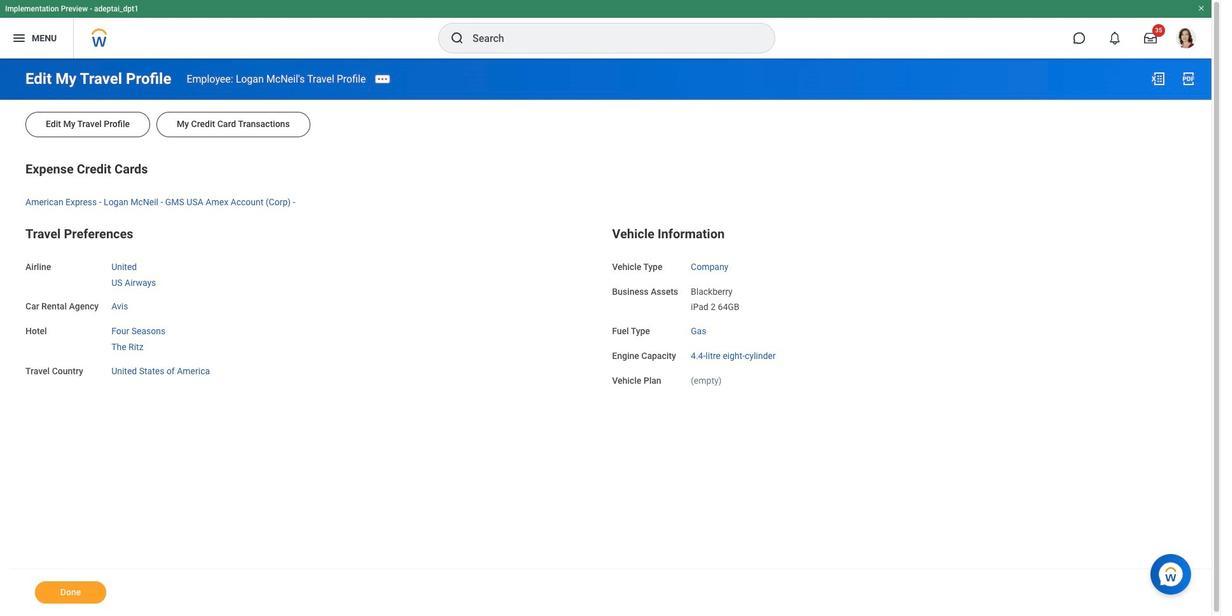 Task type: vqa. For each thing, say whether or not it's contained in the screenshot.
the left BENCHMARKING & MARKET DATA
no



Task type: describe. For each thing, give the bounding box(es) containing it.
employee: logan mcneil's travel profile element
[[187, 73, 366, 85]]

justify image
[[11, 31, 27, 46]]

ipad 2 64gb element
[[691, 300, 739, 312]]

inbox large image
[[1144, 32, 1157, 45]]

Search Workday  search field
[[473, 24, 749, 52]]

blackberry element
[[691, 284, 733, 297]]



Task type: locate. For each thing, give the bounding box(es) containing it.
profile logan mcneil image
[[1176, 28, 1196, 51]]

notifications large image
[[1109, 32, 1121, 45]]

view printable version (pdf) image
[[1181, 71, 1196, 86]]

banner
[[0, 0, 1212, 59]]

group
[[25, 159, 1186, 208], [25, 224, 599, 378], [612, 224, 1186, 387]]

search image
[[450, 31, 465, 46]]

items selected list
[[111, 259, 176, 289], [691, 284, 760, 314], [111, 324, 186, 353]]

export to excel image
[[1151, 71, 1166, 86]]

main content
[[0, 59, 1212, 616]]

close environment banner image
[[1198, 4, 1205, 12]]



